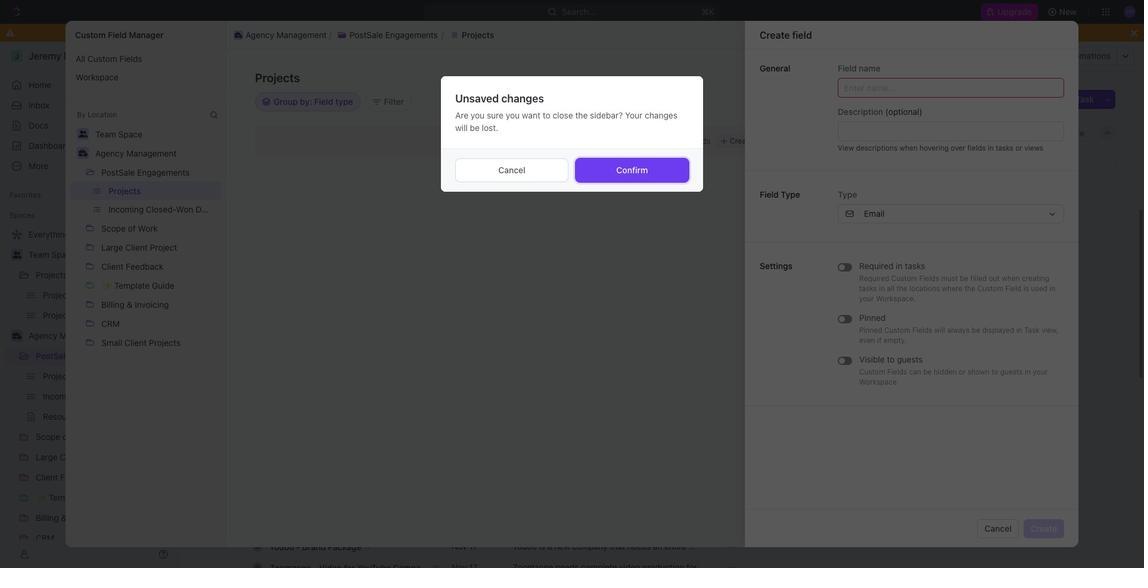 Task type: locate. For each thing, give the bounding box(es) containing it.
2 horizontal spatial field
[[1027, 73, 1044, 83]]

when left hovering
[[900, 144, 918, 153]]

agency management inside the agency management link
[[29, 331, 110, 341]]

0 vertical spatial team space
[[95, 129, 142, 140]]

0 horizontal spatial space
[[52, 250, 76, 260]]

is left used
[[1024, 284, 1030, 293]]

team space inside "tree"
[[29, 250, 76, 260]]

favorites button
[[5, 188, 46, 203]]

1 vertical spatial add
[[1059, 94, 1074, 104]]

yodoo - brand package
[[270, 542, 362, 552]]

yodoo inside yodoo is a new company that needs an entire brand package including logo design.
[[513, 542, 537, 552]]

automations
[[1062, 51, 1111, 61]]

team space right user group 'image'
[[29, 250, 76, 260]]

yodoo up "brand"
[[513, 542, 537, 552]]

tree inside sidebar navigation
[[5, 225, 167, 569]]

overview link
[[220, 125, 259, 142]]

1 vertical spatial agency management link
[[29, 327, 165, 346]]

lost.
[[482, 123, 499, 133]]

cancel button down this
[[456, 159, 569, 182]]

upgrade link
[[982, 4, 1038, 20]]

custom inside pinned pinned custom fields will always be displayed in task view, even if empty.
[[885, 326, 911, 335]]

add up customize
[[1059, 94, 1074, 104]]

2 horizontal spatial tasks
[[996, 144, 1014, 153]]

out
[[989, 274, 1000, 283]]

your up even
[[860, 295, 875, 303]]

to right the "shown"
[[992, 368, 999, 377]]

1 horizontal spatial business time image
[[235, 32, 242, 38]]

projects up incoming
[[109, 186, 141, 196]]

0 vertical spatial or
[[1016, 144, 1023, 153]]

1 vertical spatial agency management
[[95, 148, 177, 159]]

postsale engagements button
[[332, 28, 444, 42], [96, 163, 195, 182]]

in inside the visible to guests custom fields can be hidden or shown to guests in your workspace.
[[1026, 368, 1031, 377]]

upgrade
[[998, 7, 1032, 17]]

(optional)
[[886, 107, 923, 117]]

want
[[476, 27, 495, 38], [522, 110, 541, 120]]

0 horizontal spatial your
[[860, 295, 875, 303]]

will left always
[[935, 326, 946, 335]]

field inside "button"
[[1027, 73, 1044, 83]]

0 vertical spatial will
[[456, 123, 468, 133]]

1 vertical spatial team space
[[29, 250, 76, 260]]

0 horizontal spatial projects button
[[103, 182, 221, 200]]

1 horizontal spatial add
[[1059, 94, 1074, 104]]

projects button
[[444, 28, 500, 42], [103, 182, 221, 200]]

1 vertical spatial will
[[935, 326, 946, 335]]

yodoo left -
[[270, 542, 294, 552]]

agency management up /
[[246, 30, 327, 40]]

space inside sidebar navigation
[[52, 250, 76, 260]]

0 vertical spatial business time image
[[235, 32, 242, 38]]

be inside pinned pinned custom fields will always be displayed in task view, even if empty.
[[972, 326, 981, 335]]

agency management link left /
[[185, 49, 285, 63]]

work
[[138, 224, 158, 234]]

team right user group 'image'
[[29, 250, 49, 260]]

projects button up incoming closed-won deals
[[103, 182, 221, 200]]

create inside button
[[730, 137, 753, 145]]

custom
[[75, 30, 106, 40], [88, 54, 117, 64], [656, 136, 686, 146], [892, 274, 918, 283], [978, 284, 1004, 293], [885, 326, 911, 335], [860, 368, 886, 377]]

0 horizontal spatial when
[[900, 144, 918, 153]]

be right always
[[972, 326, 981, 335]]

1 vertical spatial required
[[860, 274, 890, 283]]

want up this
[[522, 110, 541, 120]]

0 vertical spatial guests
[[898, 355, 923, 365]]

task inside "add task" button
[[1077, 94, 1095, 104]]

0 horizontal spatial postsale engagements button
[[96, 163, 195, 182]]

1 vertical spatial new
[[555, 542, 570, 552]]

inbox link
[[5, 96, 167, 115]]

workspace. down all
[[877, 295, 916, 303]]

agency management down team space button
[[95, 148, 177, 159]]

new inside yodoo is a new company that needs an entire brand package including logo design.
[[555, 542, 570, 552]]

incoming closed-won deals button
[[103, 200, 221, 219]]

0 horizontal spatial guests
[[898, 355, 923, 365]]

0 vertical spatial postsale engagements link
[[292, 49, 400, 63]]

have
[[620, 136, 638, 146]]

your inside the visible to guests custom fields can be hidden or shown to guests in your workspace.
[[1033, 368, 1048, 377]]

field left used
[[1006, 284, 1022, 293]]

⌘k
[[702, 7, 715, 17]]

1 vertical spatial projects button
[[103, 182, 221, 200]]

space inside button
[[118, 129, 142, 140]]

0 horizontal spatial agency management button
[[90, 144, 182, 163]]

logo
[[610, 553, 626, 563]]

2 vertical spatial agency management
[[29, 331, 110, 341]]

add left the existing
[[893, 73, 909, 83]]

field
[[793, 30, 813, 40], [944, 73, 961, 83], [1027, 73, 1044, 83]]

1 horizontal spatial when
[[1002, 274, 1021, 283]]

you
[[459, 27, 473, 38], [471, 110, 485, 120], [506, 110, 520, 120]]

new down share button
[[1008, 73, 1025, 83]]

scope of work
[[101, 224, 158, 234]]

dashboards link
[[5, 137, 167, 156]]

space for team space link
[[52, 250, 76, 260]]

0 horizontal spatial new
[[555, 542, 570, 552]]

projects down team space link
[[36, 270, 67, 280]]

0 vertical spatial required
[[860, 261, 894, 271]]

agency management down crm in the left bottom of the page
[[29, 331, 110, 341]]

management down crm in the left bottom of the page
[[60, 331, 110, 341]]

needs
[[628, 542, 651, 552]]

task inside pinned pinned custom fields will always be displayed in task view, even if empty.
[[1025, 326, 1040, 335]]

fields up workspace button
[[120, 54, 142, 64]]

1 vertical spatial or
[[959, 368, 966, 377]]

tasks up locations
[[905, 261, 926, 271]]

do you want to enable browser notifications?
[[446, 27, 625, 38]]

fields up locations
[[920, 274, 940, 283]]

the right close
[[576, 110, 588, 120]]

will down are
[[456, 123, 468, 133]]

agency management link down billing
[[29, 327, 165, 346]]

field up all custom fields
[[108, 30, 127, 40]]

design.
[[629, 553, 657, 563]]

agency
[[246, 30, 274, 40], [200, 51, 229, 61], [95, 148, 124, 159], [29, 331, 57, 341]]

management up /
[[277, 30, 327, 40]]

1 horizontal spatial projects button
[[444, 28, 500, 42]]

0 vertical spatial add
[[893, 73, 909, 83]]

postsale engagements link right /
[[292, 49, 400, 63]]

0 vertical spatial cancel
[[499, 165, 526, 175]]

client inside 'button'
[[125, 243, 148, 253]]

2 pinned from the top
[[860, 326, 883, 335]]

team for team space link
[[29, 250, 49, 260]]

list containing team space
[[66, 125, 226, 352]]

0 horizontal spatial cancel button
[[456, 159, 569, 182]]

client for small
[[125, 338, 147, 348]]

create for field
[[760, 30, 790, 40]]

1 vertical spatial business time image
[[12, 333, 21, 340]]

2 vertical spatial tasks
[[860, 284, 878, 293]]

0 vertical spatial new
[[1008, 73, 1025, 83]]

tasks left all
[[860, 284, 878, 293]]

deals
[[196, 205, 217, 215]]

by location
[[77, 110, 117, 119]]

0 horizontal spatial yodoo
[[270, 542, 294, 552]]

1 horizontal spatial changes
[[645, 110, 678, 120]]

you right are
[[471, 110, 485, 120]]

feedback
[[126, 262, 164, 272]]

tasks right fields
[[996, 144, 1014, 153]]

management
[[277, 30, 327, 40], [231, 51, 282, 61], [126, 148, 177, 159], [60, 331, 110, 341]]

1 horizontal spatial your
[[1033, 368, 1048, 377]]

sure
[[487, 110, 504, 120]]

0 horizontal spatial task
[[1025, 326, 1040, 335]]

1 vertical spatial postsale engagements link
[[36, 347, 134, 366]]

the down filled
[[965, 284, 976, 293]]

0 horizontal spatial team
[[29, 250, 49, 260]]

client
[[125, 243, 148, 253], [101, 262, 124, 272], [125, 338, 147, 348]]

all custom fields button
[[70, 49, 221, 68]]

crm button
[[96, 314, 125, 333]]

agency management for bottom "agency management" button
[[95, 148, 177, 159]]

visible to guests custom fields can be hidden or shown to guests in your workspace.
[[860, 355, 1048, 387]]

or inside the visible to guests custom fields can be hidden or shown to guests in your workspace.
[[959, 368, 966, 377]]

be inside the visible to guests custom fields can be hidden or shown to guests in your workspace.
[[924, 368, 932, 377]]

2 vertical spatial client
[[125, 338, 147, 348]]

add existing field button
[[886, 69, 969, 88]]

1 horizontal spatial team
[[95, 129, 116, 140]]

a
[[548, 542, 552, 552]]

your down "view,"
[[1033, 368, 1048, 377]]

pinned
[[860, 313, 886, 323], [860, 326, 883, 335]]

agency management
[[246, 30, 327, 40], [95, 148, 177, 159], [29, 331, 110, 341]]

1 pinned from the top
[[860, 313, 886, 323]]

list containing projects
[[66, 182, 226, 219]]

incoming closed-won deals
[[109, 205, 217, 215]]

1 horizontal spatial tasks
[[905, 261, 926, 271]]

task up customize
[[1077, 94, 1095, 104]]

cancel button left create button
[[978, 520, 1019, 539]]

new right a
[[555, 542, 570, 552]]

want right do
[[476, 27, 495, 38]]

be inside required in tasks required custom fields must be filled out when creating tasks in all the locations where the custom field is used in your workspace.
[[961, 274, 969, 283]]

is inside required in tasks required custom fields must be filled out when creating tasks in all the locations where the custom field is used in your workspace.
[[1024, 284, 1030, 293]]

team down location
[[95, 129, 116, 140]]

fields left can
[[888, 368, 908, 377]]

share button
[[1013, 47, 1050, 66]]

1 vertical spatial changes
[[645, 110, 678, 120]]

closed-
[[146, 205, 176, 215]]

projects link
[[36, 266, 134, 285]]

will
[[456, 123, 468, 133], [935, 326, 946, 335]]

add task button
[[1051, 90, 1102, 109]]

workspace. down visible
[[860, 378, 899, 387]]

be left filled
[[961, 274, 969, 283]]

the right all
[[897, 284, 908, 293]]

yodoo is a new company that needs an entire brand package including logo design. button
[[506, 537, 713, 563]]

team inside button
[[95, 129, 116, 140]]

0 vertical spatial is
[[1024, 284, 1030, 293]]

create for one
[[730, 137, 753, 145]]

create for new
[[980, 73, 1006, 83]]

is left a
[[539, 542, 546, 552]]

client feedback button
[[96, 257, 169, 276]]

your
[[860, 295, 875, 303], [1033, 368, 1048, 377]]

0 vertical spatial space
[[118, 129, 142, 140]]

fields inside required in tasks required custom fields must be filled out when creating tasks in all the locations where the custom field is used in your workspace.
[[920, 274, 940, 283]]

0 horizontal spatial business time image
[[12, 333, 21, 340]]

share
[[1020, 51, 1043, 61]]

0 horizontal spatial team space
[[29, 250, 76, 260]]

0 vertical spatial postsale engagements button
[[332, 28, 444, 42]]

when right out
[[1002, 274, 1021, 283]]

1 horizontal spatial is
[[1024, 284, 1030, 293]]

field inside button
[[944, 73, 961, 83]]

favorites
[[10, 191, 41, 200]]

team space inside button
[[95, 129, 142, 140]]

list
[[231, 28, 1057, 42], [66, 49, 226, 86], [66, 125, 226, 352], [66, 163, 226, 352], [66, 182, 226, 219]]

1 vertical spatial workspace.
[[860, 378, 899, 387]]

0 horizontal spatial is
[[539, 542, 546, 552]]

1 horizontal spatial space
[[118, 129, 142, 140]]

browser
[[536, 27, 568, 38]]

1 horizontal spatial field
[[944, 73, 961, 83]]

team
[[95, 129, 116, 140], [29, 250, 49, 260]]

over
[[951, 144, 966, 153]]

view descriptions when hovering over fields in tasks or views
[[838, 144, 1044, 153]]

0 horizontal spatial or
[[959, 368, 966, 377]]

postsale engagements link down crm in the left bottom of the page
[[36, 347, 134, 366]]

1 vertical spatial space
[[52, 250, 76, 260]]

agency management button up /
[[231, 28, 329, 42]]

&
[[127, 300, 133, 310]]

-
[[296, 542, 300, 552]]

or left views
[[1016, 144, 1023, 153]]

to left close
[[543, 110, 551, 120]]

0 horizontal spatial will
[[456, 123, 468, 133]]

new button
[[1043, 2, 1085, 21]]

engagements
[[385, 30, 438, 40], [343, 51, 397, 61], [277, 89, 382, 109], [137, 168, 190, 178], [72, 351, 126, 361]]

guests right the "shown"
[[1001, 368, 1024, 377]]

won
[[176, 205, 193, 215]]

0 vertical spatial agency management
[[246, 30, 327, 40]]

to inside unsaved changes are you sure you want to close the sidebar? your changes will be lost.
[[543, 110, 551, 120]]

team inside sidebar navigation
[[29, 250, 49, 260]]

task left "view,"
[[1025, 326, 1040, 335]]

1 horizontal spatial agency management link
[[185, 49, 285, 63]]

client right small
[[125, 338, 147, 348]]

postsale inside sidebar navigation
[[36, 351, 70, 361]]

engagements inside "tree"
[[72, 351, 126, 361]]

add task
[[1059, 94, 1095, 104]]

fields inside pinned pinned custom fields will always be displayed in task view, even if empty.
[[913, 326, 933, 335]]

workspace
[[76, 72, 119, 82]]

any
[[641, 136, 654, 146]]

1 horizontal spatial postsale engagements button
[[332, 28, 444, 42]]

1 vertical spatial guests
[[1001, 368, 1024, 377]]

all
[[76, 54, 85, 64]]

1 horizontal spatial or
[[1016, 144, 1023, 153]]

postsale engagements link inside "tree"
[[36, 347, 134, 366]]

brand
[[513, 553, 535, 563]]

field left name
[[838, 63, 857, 73]]

0 vertical spatial your
[[860, 295, 875, 303]]

Search... text field
[[929, 97, 1043, 107]]

changes up sure
[[502, 92, 544, 105]]

0 vertical spatial task
[[1077, 94, 1095, 104]]

1 horizontal spatial guests
[[1001, 368, 1024, 377]]

customize
[[1043, 128, 1085, 138]]

0 vertical spatial tasks
[[996, 144, 1014, 153]]

always
[[948, 326, 970, 335]]

1 vertical spatial pinned
[[860, 326, 883, 335]]

0 vertical spatial cancel button
[[456, 159, 569, 182]]

enable
[[507, 27, 533, 38]]

task
[[1077, 94, 1095, 104], [1025, 326, 1040, 335]]

1 horizontal spatial postsale engagements link
[[292, 49, 400, 63]]

yodoo
[[513, 542, 537, 552], [270, 542, 294, 552]]

None text field
[[838, 122, 1065, 141]]

1 horizontal spatial will
[[935, 326, 946, 335]]

1 horizontal spatial new
[[1008, 73, 1025, 83]]

0 vertical spatial team
[[95, 129, 116, 140]]

0 vertical spatial workspace.
[[877, 295, 916, 303]]

projects button left enable at the left
[[444, 28, 500, 42]]

agency management button
[[231, 28, 329, 42], [90, 144, 182, 163]]

project
[[150, 243, 177, 253]]

1 vertical spatial is
[[539, 542, 546, 552]]

or for guests
[[959, 368, 966, 377]]

1 vertical spatial when
[[1002, 274, 1021, 283]]

team space button
[[90, 125, 148, 144]]

0 horizontal spatial field
[[793, 30, 813, 40]]

0 horizontal spatial add
[[893, 73, 909, 83]]

create inside "button"
[[980, 73, 1006, 83]]

management left /
[[231, 51, 282, 61]]

be right can
[[924, 368, 932, 377]]

2 required from the top
[[860, 274, 890, 283]]

tree
[[5, 225, 167, 569]]

field left type
[[760, 190, 779, 200]]

0 vertical spatial pinned
[[860, 313, 886, 323]]

1 horizontal spatial task
[[1077, 94, 1095, 104]]

list containing agency management
[[231, 28, 1057, 42]]

1 horizontal spatial agency management button
[[231, 28, 329, 42]]

guests up can
[[898, 355, 923, 365]]

workspace. inside the visible to guests custom fields can be hidden or shown to guests in your workspace.
[[860, 378, 899, 387]]

even
[[860, 336, 876, 345]]

agency management /
[[200, 51, 289, 61]]

tree containing team space
[[5, 225, 167, 569]]

projects
[[462, 30, 494, 40], [255, 71, 300, 85], [109, 186, 141, 196], [36, 270, 67, 280], [149, 338, 181, 348]]

agency management button down location
[[90, 144, 182, 163]]

business time image
[[235, 32, 242, 38], [12, 333, 21, 340]]

1 horizontal spatial team space
[[95, 129, 142, 140]]

projects down invoicing at left bottom
[[149, 338, 181, 348]]

create new field
[[980, 73, 1044, 83]]

client up client feedback button
[[125, 243, 148, 253]]

1 vertical spatial your
[[1033, 368, 1048, 377]]

space for team space button
[[118, 129, 142, 140]]

0 vertical spatial client
[[125, 243, 148, 253]]

client down large
[[101, 262, 124, 272]]

create
[[760, 30, 790, 40], [980, 73, 1006, 83], [730, 137, 753, 145], [1031, 524, 1058, 534]]

cancel button
[[456, 159, 569, 182], [978, 520, 1019, 539]]

changes right your on the top of page
[[645, 110, 678, 120]]

team space down location
[[95, 129, 142, 140]]

description (optional)
[[838, 107, 923, 117]]

cancel left create button
[[985, 524, 1012, 534]]

1 horizontal spatial cancel button
[[978, 520, 1019, 539]]

fields left always
[[913, 326, 933, 335]]

name
[[859, 63, 881, 73]]

field for add existing field
[[944, 73, 961, 83]]

cancel down sure
[[499, 165, 526, 175]]

✨
[[101, 281, 112, 291]]

be left lost.
[[470, 123, 480, 133]]

or left the "shown"
[[959, 368, 966, 377]]

1 horizontal spatial want
[[522, 110, 541, 120]]

0 horizontal spatial cancel
[[499, 165, 526, 175]]



Task type: describe. For each thing, give the bounding box(es) containing it.
filled
[[971, 274, 987, 283]]

workspace. inside required in tasks required custom fields must be filled out when creating tasks in all the locations where the custom field is used in your workspace.
[[877, 295, 916, 303]]

descriptions
[[857, 144, 898, 153]]

large client project
[[101, 243, 177, 253]]

scope
[[101, 224, 126, 234]]

yodoo for yodoo - brand package
[[270, 542, 294, 552]]

entire
[[665, 542, 687, 552]]

0 horizontal spatial tasks
[[860, 284, 878, 293]]

client feedback
[[101, 262, 164, 272]]

field type
[[760, 190, 801, 200]]

all custom fields
[[76, 54, 142, 64]]

create button
[[1024, 520, 1065, 539]]

location
[[88, 110, 117, 119]]

inbox
[[29, 100, 50, 110]]

yodoo for yodoo is a new company that needs an entire brand package including logo design.
[[513, 542, 537, 552]]

fields left create one button
[[688, 136, 711, 146]]

0 horizontal spatial agency management link
[[29, 327, 165, 346]]

want inside unsaved changes are you sure you want to close the sidebar? your changes will be lost.
[[522, 110, 541, 120]]

create one
[[730, 137, 768, 145]]

0 vertical spatial changes
[[502, 92, 544, 105]]

0 vertical spatial projects button
[[444, 28, 500, 42]]

crm
[[101, 319, 120, 329]]

billing & invoicing button
[[96, 295, 174, 314]]

custom inside the visible to guests custom fields can be hidden or shown to guests in your workspace.
[[860, 368, 886, 377]]

existing
[[911, 73, 942, 83]]

scope of work button
[[96, 219, 163, 238]]

business time image inside "tree"
[[12, 333, 21, 340]]

list containing postsale engagements
[[66, 163, 226, 352]]

projects inside sidebar navigation
[[36, 270, 67, 280]]

team space for team space button
[[95, 129, 142, 140]]

confirm button
[[576, 159, 689, 182]]

1 horizontal spatial cancel
[[985, 524, 1012, 534]]

projects right do
[[462, 30, 494, 40]]

your inside required in tasks required custom fields must be filled out when creating tasks in all the locations where the custom field is used in your workspace.
[[860, 295, 875, 303]]

package
[[328, 542, 362, 552]]

empty.
[[884, 336, 907, 345]]

to right visible
[[888, 355, 895, 365]]

large client project button
[[96, 238, 183, 257]]

team space for team space link
[[29, 250, 76, 260]]

is inside yodoo is a new company that needs an entire brand package including logo design.
[[539, 542, 546, 552]]

the inside unsaved changes are you sure you want to close the sidebar? your changes will be lost.
[[576, 110, 588, 120]]

to left enable at the left
[[497, 27, 505, 38]]

agency inside "tree"
[[29, 331, 57, 341]]

used
[[1032, 284, 1048, 293]]

home link
[[5, 76, 167, 95]]

creating
[[1023, 274, 1050, 283]]

manager
[[129, 30, 164, 40]]

that
[[610, 542, 625, 552]]

hidden
[[934, 368, 957, 377]]

billing
[[101, 300, 125, 310]]

will inside unsaved changes are you sure you want to close the sidebar? your changes will be lost.
[[456, 123, 468, 133]]

Enter name... text field
[[838, 78, 1065, 98]]

create new field button
[[973, 69, 1051, 88]]

custom inside button
[[88, 54, 117, 64]]

not
[[605, 136, 618, 146]]

hide
[[508, 157, 524, 166]]

1 horizontal spatial the
[[897, 284, 908, 293]]

description
[[838, 107, 884, 117]]

unsaved
[[456, 92, 499, 105]]

1 vertical spatial client
[[101, 262, 124, 272]]

projects inside button
[[149, 338, 181, 348]]

settings
[[760, 261, 793, 271]]

add for add task
[[1059, 94, 1074, 104]]

2 horizontal spatial the
[[965, 284, 976, 293]]

you right sure
[[506, 110, 520, 120]]

small client projects
[[101, 338, 181, 348]]

will inside pinned pinned custom fields will always be displayed in task view, even if empty.
[[935, 326, 946, 335]]

0 vertical spatial agency management button
[[231, 28, 329, 42]]

yodoo is a new company that needs an entire brand package including logo design.
[[513, 542, 689, 563]]

close
[[553, 110, 573, 120]]

✨ template guide
[[101, 281, 175, 291]]

one
[[755, 137, 768, 145]]

view,
[[1042, 326, 1059, 335]]

confirm
[[617, 165, 648, 175]]

add existing field
[[893, 73, 961, 83]]

fields inside button
[[120, 54, 142, 64]]

small client projects button
[[96, 333, 186, 352]]

this location does not have any custom fields
[[533, 136, 711, 146]]

create one button
[[716, 134, 773, 148]]

location
[[552, 136, 582, 146]]

be inside unsaved changes are you sure you want to close the sidebar? your changes will be lost.
[[470, 123, 480, 133]]

0 vertical spatial want
[[476, 27, 495, 38]]

shown
[[968, 368, 990, 377]]

or for when
[[1016, 144, 1023, 153]]

overview
[[222, 128, 259, 138]]

Search tasks... text field
[[996, 153, 1116, 171]]

when inside required in tasks required custom fields must be filled out when creating tasks in all the locations where the custom field is used in your workspace.
[[1002, 274, 1021, 283]]

small
[[101, 338, 122, 348]]

list containing all custom fields
[[66, 49, 226, 86]]

views
[[1025, 144, 1044, 153]]

must
[[942, 274, 958, 283]]

yodoo - brand package link
[[267, 539, 442, 556]]

notifications?
[[570, 27, 623, 38]]

pinned pinned custom fields will always be displayed in task view, even if empty.
[[860, 313, 1059, 345]]

sidebar?
[[590, 110, 623, 120]]

package
[[537, 553, 570, 563]]

workspace button
[[70, 68, 221, 86]]

create field
[[760, 30, 813, 40]]

business time image inside "agency management" button
[[235, 32, 242, 38]]

fields
[[968, 144, 986, 153]]

unsaved changes dialog
[[441, 76, 704, 192]]

locations
[[910, 284, 941, 293]]

customize button
[[1028, 125, 1089, 142]]

new inside "button"
[[1008, 73, 1025, 83]]

0 vertical spatial when
[[900, 144, 918, 153]]

this
[[533, 136, 549, 146]]

custom field manager
[[75, 30, 164, 40]]

cancel inside unsaved changes 'dialog'
[[499, 165, 526, 175]]

template
[[114, 281, 150, 291]]

0 vertical spatial agency management link
[[185, 49, 285, 63]]

hovering
[[920, 144, 949, 153]]

1 vertical spatial cancel button
[[978, 520, 1019, 539]]

cancel button inside unsaved changes 'dialog'
[[456, 159, 569, 182]]

general
[[760, 63, 791, 73]]

can
[[910, 368, 922, 377]]

hide button
[[503, 155, 529, 169]]

field name
[[838, 63, 881, 73]]

management down team space button
[[126, 148, 177, 159]]

1 vertical spatial agency management button
[[90, 144, 182, 163]]

create inside button
[[1031, 524, 1058, 534]]

you right do
[[459, 27, 473, 38]]

client for large
[[125, 243, 148, 253]]

projects down /
[[255, 71, 300, 85]]

team space link
[[29, 246, 165, 265]]

sidebar navigation
[[0, 42, 178, 569]]

1 required from the top
[[860, 261, 894, 271]]

visible
[[860, 355, 885, 365]]

all
[[888, 284, 895, 293]]

field inside required in tasks required custom fields must be filled out when creating tasks in all the locations where the custom field is used in your workspace.
[[1006, 284, 1022, 293]]

fields inside the visible to guests custom fields can be hidden or shown to guests in your workspace.
[[888, 368, 908, 377]]

postsale engagements inside sidebar navigation
[[36, 351, 126, 361]]

brand
[[303, 542, 326, 552]]

in inside pinned pinned custom fields will always be displayed in task view, even if empty.
[[1017, 326, 1023, 335]]

if
[[878, 336, 882, 345]]

user group image
[[12, 252, 21, 259]]

management inside sidebar navigation
[[60, 331, 110, 341]]

displayed
[[983, 326, 1015, 335]]

team for team space button
[[95, 129, 116, 140]]

agency management for leftmost the agency management link
[[29, 331, 110, 341]]

new
[[1060, 7, 1077, 17]]

field for create new field
[[1027, 73, 1044, 83]]

add for add existing field
[[893, 73, 909, 83]]

an
[[653, 542, 663, 552]]

automations button
[[1056, 47, 1117, 65]]

1 vertical spatial postsale engagements button
[[96, 163, 195, 182]]



Task type: vqa. For each thing, say whether or not it's contained in the screenshot.
2 mins
no



